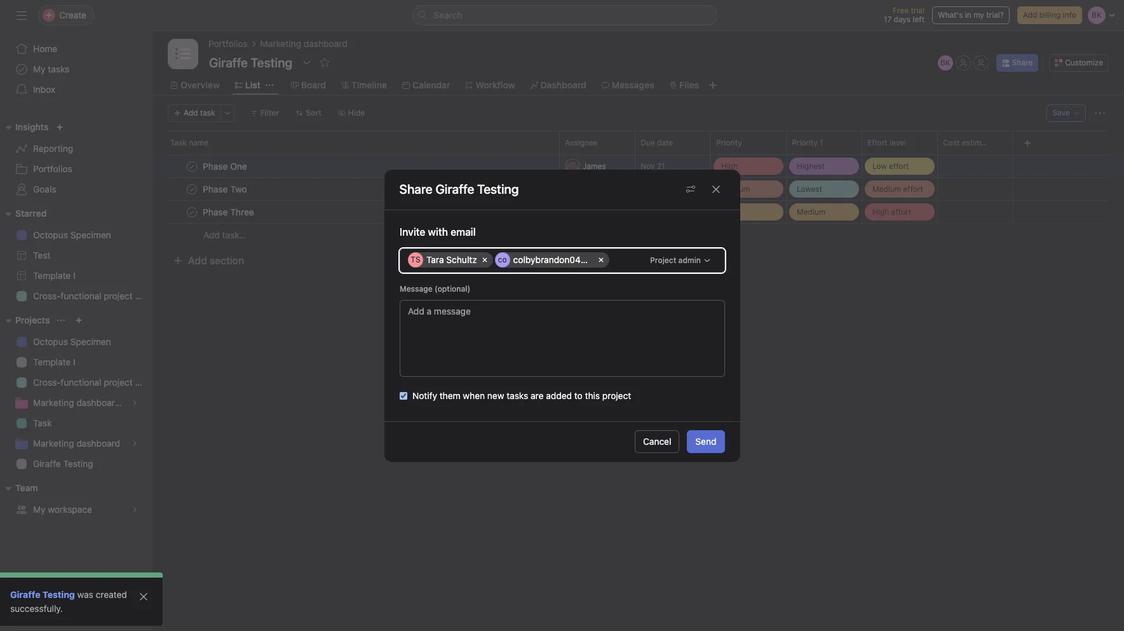 Task type: locate. For each thing, give the bounding box(es) containing it.
completed image inside phase one "cell"
[[184, 159, 200, 174]]

2 priority from the left
[[792, 138, 818, 148]]

search
[[434, 10, 463, 20]]

task down marketing dashboards link
[[33, 418, 52, 429]]

notify
[[412, 390, 437, 401]]

1 completed image from the top
[[184, 159, 200, 174]]

2 vertical spatial — text field
[[944, 208, 1013, 217]]

2 completed image from the top
[[184, 182, 200, 197]]

global element
[[0, 31, 153, 107]]

template for first the template i link from the top
[[33, 270, 71, 281]]

1 specimen from the top
[[70, 230, 111, 240]]

task inside projects element
[[33, 418, 52, 429]]

template inside projects element
[[33, 357, 71, 367]]

effort
[[868, 138, 888, 148]]

cross-functional project plan link up marketing dashboards
[[8, 373, 152, 393]]

invite with email
[[400, 226, 476, 237]]

0 vertical spatial giraffe
[[33, 458, 61, 469]]

my inside the global element
[[33, 64, 45, 74]]

marketing dashboard link up add to starred icon on the top of page
[[260, 37, 348, 51]]

0 horizontal spatial marketing dashboard
[[33, 438, 120, 449]]

goals link
[[8, 179, 145, 200]]

0 vertical spatial — text field
[[944, 162, 1013, 172]]

template i link up marketing dashboards
[[8, 352, 145, 373]]

name
[[189, 138, 209, 148]]

1 horizontal spatial marketing dashboard
[[260, 38, 348, 49]]

template down test
[[33, 270, 71, 281]]

0 vertical spatial marketing dashboard
[[260, 38, 348, 49]]

completed checkbox for phase two "text field"
[[184, 182, 200, 197]]

1 vertical spatial my
[[33, 504, 45, 515]]

portfolios link up the list link
[[209, 37, 248, 51]]

0 vertical spatial octopus
[[33, 230, 68, 240]]

1 nov from the top
[[641, 161, 655, 171]]

giraffe testing inside "link"
[[33, 458, 93, 469]]

task inside row
[[170, 138, 187, 148]]

2 cross-functional project plan from the top
[[33, 377, 152, 388]]

octopus inside projects element
[[33, 336, 68, 347]]

marketing up list
[[260, 38, 301, 49]]

0 vertical spatial template i link
[[8, 266, 145, 286]]

billing
[[1040, 10, 1061, 20]]

cross-functional project plan link
[[8, 286, 152, 306], [8, 373, 152, 393]]

template i link
[[8, 266, 145, 286], [8, 352, 145, 373]]

1 horizontal spatial tasks
[[507, 390, 528, 401]]

completed image inside 'phase two' cell
[[184, 182, 200, 197]]

successfully.
[[10, 603, 63, 614]]

completed checkbox inside phase three cell
[[184, 204, 200, 220]]

2 octopus from the top
[[33, 336, 68, 347]]

task…
[[222, 230, 247, 240]]

1 cross-functional project plan link from the top
[[8, 286, 152, 306]]

info
[[1064, 10, 1077, 20]]

ts
[[411, 255, 420, 264]]

1 horizontal spatial priority
[[792, 138, 818, 148]]

dashboard
[[304, 38, 348, 49], [76, 438, 120, 449]]

1 vertical spatial share
[[400, 182, 433, 196]]

add left task…
[[203, 230, 220, 240]]

1 functional from the top
[[61, 291, 101, 301]]

completed image for phase two "text field"
[[184, 182, 200, 197]]

giraffe testing link up the successfully.
[[10, 589, 75, 600]]

was
[[77, 589, 93, 600]]

tasks
[[48, 64, 70, 74], [507, 390, 528, 401]]

specimen inside projects element
[[70, 336, 111, 347]]

octopus specimen link for test
[[8, 225, 145, 245]]

completed checkbox left phase three text box
[[184, 204, 200, 220]]

giraffe
[[33, 458, 61, 469], [10, 589, 40, 600]]

task for task
[[33, 418, 52, 429]]

1 vertical spatial invite
[[36, 609, 59, 620]]

nov left 21
[[641, 161, 655, 171]]

0 vertical spatial cross-
[[33, 291, 61, 301]]

added
[[546, 390, 572, 401]]

1 vertical spatial dashboard
[[76, 438, 120, 449]]

completed checkbox inside 'phase two' cell
[[184, 182, 200, 197]]

0 vertical spatial plan
[[135, 291, 152, 301]]

assignee
[[565, 138, 598, 148]]

giraffe up team
[[33, 458, 61, 469]]

0 vertical spatial functional
[[61, 291, 101, 301]]

octopus specimen inside projects element
[[33, 336, 111, 347]]

marketing
[[260, 38, 301, 49], [33, 397, 74, 408], [33, 438, 74, 449]]

0 horizontal spatial share
[[400, 182, 433, 196]]

octopus specimen up test link
[[33, 230, 111, 240]]

2 cross-functional project plan link from the top
[[8, 373, 152, 393]]

0 horizontal spatial portfolios
[[33, 163, 72, 174]]

share for share giraffe testing
[[400, 182, 433, 196]]

share
[[1013, 58, 1033, 67], [400, 182, 433, 196]]

26
[[657, 207, 667, 217]]

plan inside starred element
[[135, 291, 152, 301]]

template i link down test
[[8, 266, 145, 286]]

0 vertical spatial share
[[1013, 58, 1033, 67]]

task for task name
[[170, 138, 187, 148]]

row containing task name
[[153, 131, 1125, 154]]

task link
[[8, 413, 145, 434]]

cross- for the cross-functional project plan link within the projects element
[[33, 377, 61, 388]]

0 vertical spatial completed checkbox
[[184, 182, 200, 197]]

invite
[[400, 226, 425, 237], [36, 609, 59, 620]]

share up invite with email
[[400, 182, 433, 196]]

my inside 'link'
[[33, 504, 45, 515]]

2 vertical spatial marketing
[[33, 438, 74, 449]]

test link
[[8, 245, 145, 266]]

i up marketing dashboards
[[73, 357, 75, 367]]

cross-functional project plan
[[33, 291, 152, 301], [33, 377, 152, 388]]

completed image down completed option
[[184, 182, 200, 197]]

1 vertical spatial giraffe
[[10, 589, 40, 600]]

2 vertical spatial project
[[602, 390, 631, 401]]

0 vertical spatial template
[[33, 270, 71, 281]]

1 cross- from the top
[[33, 291, 61, 301]]

0 horizontal spatial dashboard
[[76, 438, 120, 449]]

workflow link
[[466, 78, 515, 92]]

days
[[894, 15, 911, 24]]

octopus specimen
[[33, 230, 111, 240], [33, 336, 111, 347]]

row containing ja
[[153, 154, 1125, 178]]

Phase One text field
[[200, 160, 251, 173]]

1 horizontal spatial portfolios link
[[209, 37, 248, 51]]

portfolios link
[[209, 37, 248, 51], [8, 159, 145, 179]]

2 nov from the top
[[641, 207, 655, 217]]

template down projects
[[33, 357, 71, 367]]

1 vertical spatial marketing
[[33, 397, 74, 408]]

1 — text field from the top
[[944, 162, 1013, 172]]

i down test link
[[73, 270, 75, 281]]

1 vertical spatial portfolios link
[[8, 159, 145, 179]]

1 vertical spatial octopus specimen
[[33, 336, 111, 347]]

nov
[[641, 161, 655, 171], [641, 207, 655, 217]]

project
[[650, 255, 676, 265]]

bk button
[[938, 55, 953, 71]]

0 vertical spatial cross-functional project plan
[[33, 291, 152, 301]]

files link
[[670, 78, 699, 92]]

cross-
[[33, 291, 61, 301], [33, 377, 61, 388]]

octopus specimen link down projects
[[8, 332, 145, 352]]

invite for invite
[[36, 609, 59, 620]]

0 vertical spatial octopus specimen
[[33, 230, 111, 240]]

invite inside share giraffe testing dialog
[[400, 226, 425, 237]]

1 vertical spatial octopus specimen link
[[8, 332, 145, 352]]

calendar link
[[402, 78, 450, 92]]

functional inside starred element
[[61, 291, 101, 301]]

cancel
[[643, 436, 672, 447]]

specimen inside starred element
[[70, 230, 111, 240]]

1 vertical spatial template
[[33, 357, 71, 367]]

1 vertical spatial functional
[[61, 377, 101, 388]]

1 vertical spatial specimen
[[70, 336, 111, 347]]

nov 21
[[641, 161, 665, 171]]

share for share
[[1013, 58, 1033, 67]]

share inside 'button'
[[1013, 58, 1033, 67]]

my up inbox
[[33, 64, 45, 74]]

fr
[[570, 207, 576, 216]]

cross- inside projects element
[[33, 377, 61, 388]]

marketing up task link
[[33, 397, 74, 408]]

plan for the cross-functional project plan link within the projects element
[[135, 377, 152, 388]]

0 vertical spatial nov
[[641, 161, 655, 171]]

0 vertical spatial template i
[[33, 270, 75, 281]]

octopus specimen inside starred element
[[33, 230, 111, 240]]

Phase Two text field
[[200, 183, 251, 196]]

1 horizontal spatial share
[[1013, 58, 1033, 67]]

row containing tara schultz
[[408, 252, 644, 271]]

teams element
[[0, 477, 153, 523]]

1 vertical spatial marketing dashboard link
[[8, 434, 145, 454]]

0 vertical spatial marketing dashboard link
[[260, 37, 348, 51]]

header untitled section tree grid
[[153, 154, 1125, 247]]

1 vertical spatial cross-functional project plan
[[33, 377, 152, 388]]

project inside share giraffe testing dialog
[[602, 390, 631, 401]]

1 vertical spatial completed image
[[184, 182, 200, 197]]

marketing dashboard link down marketing dashboards link
[[8, 434, 145, 454]]

octopus specimen link
[[8, 225, 145, 245], [8, 332, 145, 352]]

completed checkbox down completed option
[[184, 182, 200, 197]]

starred button
[[0, 206, 47, 221]]

1 horizontal spatial dashboard
[[304, 38, 348, 49]]

completed image for phase one "text field" at the left of page
[[184, 159, 200, 174]]

0 vertical spatial octopus specimen link
[[8, 225, 145, 245]]

0 vertical spatial task
[[170, 138, 187, 148]]

cross- up marketing dashboards link
[[33, 377, 61, 388]]

0 vertical spatial specimen
[[70, 230, 111, 240]]

cross-functional project plan link inside starred element
[[8, 286, 152, 306]]

add task… button
[[203, 228, 247, 242]]

octopus specimen down projects
[[33, 336, 111, 347]]

my tasks link
[[8, 59, 145, 79]]

1 octopus specimen from the top
[[33, 230, 111, 240]]

1 vertical spatial cross-functional project plan link
[[8, 373, 152, 393]]

add inside row
[[203, 230, 220, 240]]

project up dashboards
[[104, 377, 133, 388]]

octopus specimen for test
[[33, 230, 111, 240]]

add billing info button
[[1018, 6, 1083, 24]]

2 i from the top
[[73, 357, 75, 367]]

add left billing at top right
[[1024, 10, 1038, 20]]

1
[[820, 138, 824, 148]]

message
[[400, 284, 432, 293]]

1 vertical spatial cross-
[[33, 377, 61, 388]]

Completed checkbox
[[184, 182, 200, 197], [184, 204, 200, 220]]

add left task
[[184, 108, 198, 118]]

0 horizontal spatial tasks
[[48, 64, 70, 74]]

project admin
[[650, 255, 701, 265]]

octopus
[[33, 230, 68, 240], [33, 336, 68, 347]]

what's in my trial? button
[[933, 6, 1010, 24]]

template
[[33, 270, 71, 281], [33, 357, 71, 367]]

0 vertical spatial giraffe testing link
[[8, 454, 145, 474]]

1 priority from the left
[[717, 138, 742, 148]]

cross- inside starred element
[[33, 291, 61, 301]]

0 vertical spatial i
[[73, 270, 75, 281]]

send
[[696, 436, 717, 447]]

1 vertical spatial task
[[33, 418, 52, 429]]

— text field
[[944, 162, 1013, 172], [944, 185, 1013, 195], [944, 208, 1013, 217]]

0 vertical spatial giraffe testing
[[33, 458, 93, 469]]

plan inside projects element
[[135, 377, 152, 388]]

james
[[583, 161, 606, 171]]

2 specimen from the top
[[70, 336, 111, 347]]

completed image
[[184, 159, 200, 174], [184, 182, 200, 197]]

task
[[200, 108, 215, 118]]

completed image down task name
[[184, 159, 200, 174]]

1 completed checkbox from the top
[[184, 182, 200, 197]]

insights element
[[0, 116, 153, 202]]

phase two cell
[[153, 177, 560, 201]]

cross-functional project plan link down test link
[[8, 286, 152, 306]]

template i down test
[[33, 270, 75, 281]]

template inside starred element
[[33, 270, 71, 281]]

cross-functional project plan link inside projects element
[[8, 373, 152, 393]]

testing
[[63, 458, 93, 469], [43, 589, 75, 600]]

giraffe up the successfully.
[[10, 589, 40, 600]]

testing up 'teams' "element"
[[63, 458, 93, 469]]

1 vertical spatial octopus
[[33, 336, 68, 347]]

notify them when new tasks are added to this project
[[412, 390, 631, 401]]

add left section
[[188, 255, 207, 266]]

0 horizontal spatial marketing dashboard link
[[8, 434, 145, 454]]

portfolios down reporting
[[33, 163, 72, 174]]

reporting link
[[8, 139, 145, 159]]

1 horizontal spatial portfolios
[[209, 38, 248, 49]]

i inside starred element
[[73, 270, 75, 281]]

tasks inside the global element
[[48, 64, 70, 74]]

2 template from the top
[[33, 357, 71, 367]]

1 my from the top
[[33, 64, 45, 74]]

cross- up projects
[[33, 291, 61, 301]]

1 vertical spatial i
[[73, 357, 75, 367]]

row
[[153, 131, 1125, 154], [168, 154, 1109, 155], [153, 154, 1125, 178], [153, 177, 1125, 201], [153, 200, 1125, 224], [408, 252, 644, 271]]

level
[[890, 138, 907, 148]]

share giraffe testing dialog
[[384, 169, 740, 462]]

17
[[884, 15, 892, 24]]

giraffe testing up 'teams' "element"
[[33, 458, 93, 469]]

tasks left are
[[507, 390, 528, 401]]

project right 'this'
[[602, 390, 631, 401]]

priority for priority 1
[[792, 138, 818, 148]]

1 plan from the top
[[135, 291, 152, 301]]

0 vertical spatial invite
[[400, 226, 425, 237]]

2 octopus specimen from the top
[[33, 336, 111, 347]]

2 plan from the top
[[135, 377, 152, 388]]

portfolios inside insights element
[[33, 163, 72, 174]]

portfolios up the list link
[[209, 38, 248, 49]]

testing up the successfully.
[[43, 589, 75, 600]]

share inside dialog
[[400, 182, 433, 196]]

phase three cell
[[153, 200, 560, 224]]

2 completed checkbox from the top
[[184, 204, 200, 220]]

0 vertical spatial completed image
[[184, 159, 200, 174]]

dashboard down task link
[[76, 438, 120, 449]]

trial
[[911, 6, 925, 15]]

giraffe testing up the successfully.
[[10, 589, 75, 600]]

marketing dashboard up add to starred icon on the top of page
[[260, 38, 348, 49]]

row containing fr
[[153, 200, 1125, 224]]

2 template i from the top
[[33, 357, 75, 367]]

None text field
[[206, 51, 296, 74]]

i inside projects element
[[73, 357, 75, 367]]

1 octopus specimen link from the top
[[8, 225, 145, 245]]

1 octopus from the top
[[33, 230, 68, 240]]

1 vertical spatial completed checkbox
[[184, 204, 200, 220]]

template i up marketing dashboards link
[[33, 357, 75, 367]]

1 vertical spatial tasks
[[507, 390, 528, 401]]

1 vertical spatial testing
[[43, 589, 75, 600]]

add for add section
[[188, 255, 207, 266]]

0 horizontal spatial priority
[[717, 138, 742, 148]]

0 vertical spatial tasks
[[48, 64, 70, 74]]

priority for priority
[[717, 138, 742, 148]]

project down test link
[[104, 291, 133, 301]]

specimen up dashboards
[[70, 336, 111, 347]]

cross-functional project plan up dashboards
[[33, 377, 152, 388]]

marketing dashboard down task link
[[33, 438, 120, 449]]

giraffe testing link up 'teams' "element"
[[8, 454, 145, 474]]

3 — text field from the top
[[944, 208, 1013, 217]]

2 octopus specimen link from the top
[[8, 332, 145, 352]]

with email
[[428, 226, 476, 237]]

1 template i from the top
[[33, 270, 75, 281]]

marketing down task link
[[33, 438, 74, 449]]

0 vertical spatial testing
[[63, 458, 93, 469]]

my down team
[[33, 504, 45, 515]]

1 i from the top
[[73, 270, 75, 281]]

tasks down the home
[[48, 64, 70, 74]]

2 my from the top
[[33, 504, 45, 515]]

due
[[641, 138, 655, 148]]

nov left 26
[[641, 207, 655, 217]]

1 template from the top
[[33, 270, 71, 281]]

0 horizontal spatial invite
[[36, 609, 59, 620]]

functional down test link
[[61, 291, 101, 301]]

cell
[[560, 177, 636, 201]]

octopus up test
[[33, 230, 68, 240]]

1 cross-functional project plan from the top
[[33, 291, 152, 301]]

priority up close this dialog image
[[717, 138, 742, 148]]

1 vertical spatial template i
[[33, 357, 75, 367]]

1 vertical spatial giraffe testing
[[10, 589, 75, 600]]

effort level
[[868, 138, 907, 148]]

octopus inside starred element
[[33, 230, 68, 240]]

0 vertical spatial project
[[104, 291, 133, 301]]

invite inside invite button
[[36, 609, 59, 620]]

share down add billing info button
[[1013, 58, 1033, 67]]

completed checkbox for phase three text box
[[184, 204, 200, 220]]

left
[[913, 15, 925, 24]]

goals
[[33, 184, 56, 195]]

1 vertical spatial portfolios
[[33, 163, 72, 174]]

workflow
[[476, 79, 515, 90]]

dashboard up add to starred icon on the top of page
[[304, 38, 348, 49]]

1 vertical spatial marketing dashboard
[[33, 438, 120, 449]]

portfolios link down reporting
[[8, 159, 145, 179]]

priority 1
[[792, 138, 824, 148]]

0 horizontal spatial task
[[33, 418, 52, 429]]

2 cross- from the top
[[33, 377, 61, 388]]

1 horizontal spatial invite
[[400, 226, 425, 237]]

2 functional from the top
[[61, 377, 101, 388]]

home
[[33, 43, 57, 54]]

priority left 1
[[792, 138, 818, 148]]

octopus specimen link up test
[[8, 225, 145, 245]]

specimen up test link
[[70, 230, 111, 240]]

functional up marketing dashboards
[[61, 377, 101, 388]]

1 vertical spatial — text field
[[944, 185, 1013, 195]]

reporting
[[33, 143, 73, 154]]

specimen for test
[[70, 230, 111, 240]]

octopus down projects
[[33, 336, 68, 347]]

1 horizontal spatial task
[[170, 138, 187, 148]]

cross-functional project plan down test link
[[33, 291, 152, 301]]

template for 2nd the template i link
[[33, 357, 71, 367]]

0 vertical spatial my
[[33, 64, 45, 74]]

1 vertical spatial template i link
[[8, 352, 145, 373]]

task left name
[[170, 138, 187, 148]]

0 vertical spatial cross-functional project plan link
[[8, 286, 152, 306]]

1 vertical spatial plan
[[135, 377, 152, 388]]

1 vertical spatial nov
[[641, 207, 655, 217]]

tara schultz cell
[[408, 252, 493, 267]]



Task type: vqa. For each thing, say whether or not it's contained in the screenshot.
list box
no



Task type: describe. For each thing, give the bounding box(es) containing it.
cross- for the cross-functional project plan link within the starred element
[[33, 291, 61, 301]]

— text field for 21
[[944, 162, 1013, 172]]

add for add task…
[[203, 230, 220, 240]]

octopus for starred
[[33, 230, 68, 240]]

0 vertical spatial portfolios link
[[209, 37, 248, 51]]

0 horizontal spatial portfolios link
[[8, 159, 145, 179]]

projects button
[[0, 313, 50, 328]]

dashboard inside projects element
[[76, 438, 120, 449]]

add section
[[188, 255, 244, 266]]

insights button
[[0, 120, 49, 135]]

ja
[[569, 161, 577, 171]]

add for add task
[[184, 108, 198, 118]]

my workspace
[[33, 504, 92, 515]]

octopus specimen link for template i
[[8, 332, 145, 352]]

list link
[[235, 78, 261, 92]]

created
[[96, 589, 127, 600]]

add for add billing info
[[1024, 10, 1038, 20]]

team
[[15, 483, 38, 493]]

marketing for marketing dashboards link
[[33, 397, 74, 408]]

inbox link
[[8, 79, 145, 100]]

giraffe inside giraffe testing "link"
[[33, 458, 61, 469]]

Completed checkbox
[[184, 159, 200, 174]]

cost estimate
[[944, 138, 993, 148]]

to
[[574, 390, 583, 401]]

bk
[[941, 58, 951, 67]]

0 vertical spatial dashboard
[[304, 38, 348, 49]]

tara
[[426, 254, 444, 265]]

my workspace link
[[8, 500, 145, 520]]

2 — text field from the top
[[944, 185, 1013, 195]]

task name
[[170, 138, 209, 148]]

octopus specimen for template i
[[33, 336, 111, 347]]

messages link
[[602, 78, 654, 92]]

add to starred image
[[320, 57, 330, 67]]

completed image
[[184, 204, 200, 220]]

new
[[487, 390, 504, 401]]

list
[[245, 79, 261, 90]]

dashboards
[[76, 397, 125, 408]]

workspace
[[48, 504, 92, 515]]

dashboard
[[541, 79, 587, 90]]

cross-functional project plan inside starred element
[[33, 291, 152, 301]]

octopus for projects
[[33, 336, 68, 347]]

1 vertical spatial giraffe testing link
[[10, 589, 75, 600]]

dashboard link
[[531, 78, 587, 92]]

tasks inside share giraffe testing dialog
[[507, 390, 528, 401]]

project inside starred element
[[104, 291, 133, 301]]

when
[[463, 390, 485, 401]]

search button
[[412, 5, 717, 25]]

giraffe testing
[[436, 182, 519, 196]]

specimen for template i
[[70, 336, 111, 347]]

nov for nov 26
[[641, 207, 655, 217]]

fr button
[[565, 204, 633, 220]]

trial?
[[987, 10, 1005, 20]]

add task
[[184, 108, 215, 118]]

21
[[657, 161, 665, 171]]

estimate
[[962, 138, 993, 148]]

calendar
[[413, 79, 450, 90]]

0 vertical spatial marketing
[[260, 38, 301, 49]]

Phase Three text field
[[200, 206, 258, 218]]

1 horizontal spatial marketing dashboard link
[[260, 37, 348, 51]]

1 template i link from the top
[[8, 266, 145, 286]]

tara schultz
[[426, 254, 477, 265]]

what's
[[938, 10, 964, 20]]

marketing dashboards
[[33, 397, 125, 408]]

search list box
[[412, 5, 717, 25]]

add task button
[[168, 104, 221, 122]]

what's in my trial?
[[938, 10, 1005, 20]]

1 vertical spatial project
[[104, 377, 133, 388]]

marketing dashboards link
[[8, 393, 145, 413]]

i for 2nd the template i link
[[73, 357, 75, 367]]

share giraffe testing
[[400, 182, 519, 196]]

timeline link
[[341, 78, 387, 92]]

invite button
[[12, 603, 67, 626]]

close this dialog image
[[711, 184, 721, 195]]

cell inside the header untitled section tree grid
[[560, 177, 636, 201]]

send button
[[688, 430, 725, 453]]

template i inside projects element
[[33, 357, 75, 367]]

row inside share giraffe testing dialog
[[408, 252, 644, 271]]

Notify them when new tasks are added to this project checkbox
[[400, 392, 407, 400]]

board
[[301, 79, 326, 90]]

starred element
[[0, 202, 153, 309]]

add section button
[[168, 249, 249, 272]]

invite for invite with email
[[400, 226, 425, 237]]

them
[[439, 390, 460, 401]]

test
[[33, 250, 50, 261]]

add task…
[[203, 230, 247, 240]]

(optional)
[[435, 284, 470, 293]]

marketing dashboard inside projects element
[[33, 438, 120, 449]]

was created successfully.
[[10, 589, 127, 614]]

section
[[210, 255, 244, 266]]

free trial 17 days left
[[884, 6, 925, 24]]

my for my workspace
[[33, 504, 45, 515]]

hide sidebar image
[[17, 10, 27, 20]]

functional inside projects element
[[61, 377, 101, 388]]

schultz
[[446, 254, 477, 265]]

Message (optional) text field
[[400, 300, 725, 377]]

my for my tasks
[[33, 64, 45, 74]]

i for first the template i link from the top
[[73, 270, 75, 281]]

marketing for the left marketing dashboard link
[[33, 438, 74, 449]]

my tasks
[[33, 64, 70, 74]]

list image
[[175, 46, 191, 62]]

team button
[[0, 481, 38, 496]]

plan for the cross-functional project plan link within the starred element
[[135, 291, 152, 301]]

my
[[974, 10, 985, 20]]

message (optional)
[[400, 284, 470, 293]]

2 template i link from the top
[[8, 352, 145, 373]]

nov 26
[[641, 207, 667, 217]]

add task… row
[[153, 223, 1125, 247]]

testing inside "link"
[[63, 458, 93, 469]]

co
[[498, 255, 507, 264]]

— text field for 26
[[944, 208, 1013, 217]]

colbybrandon04@gmail.com cell
[[495, 252, 631, 267]]

admin
[[678, 255, 701, 265]]

close image
[[139, 592, 149, 602]]

projects element
[[0, 309, 153, 477]]

nov for nov 21
[[641, 161, 655, 171]]

home link
[[8, 39, 145, 59]]

overview link
[[170, 78, 220, 92]]

0 vertical spatial portfolios
[[209, 38, 248, 49]]

date
[[657, 138, 673, 148]]

this
[[585, 390, 600, 401]]

due date
[[641, 138, 673, 148]]

starred
[[15, 208, 47, 219]]

project permissions image
[[686, 184, 696, 195]]

template i inside starred element
[[33, 270, 75, 281]]

phase one cell
[[153, 154, 560, 178]]

cross-functional project plan inside projects element
[[33, 377, 152, 388]]

cost
[[944, 138, 960, 148]]

projects
[[15, 315, 50, 326]]

giraffe testing link inside projects element
[[8, 454, 145, 474]]

colbybrandon04@gmail.com
[[513, 254, 631, 265]]

in
[[966, 10, 972, 20]]



